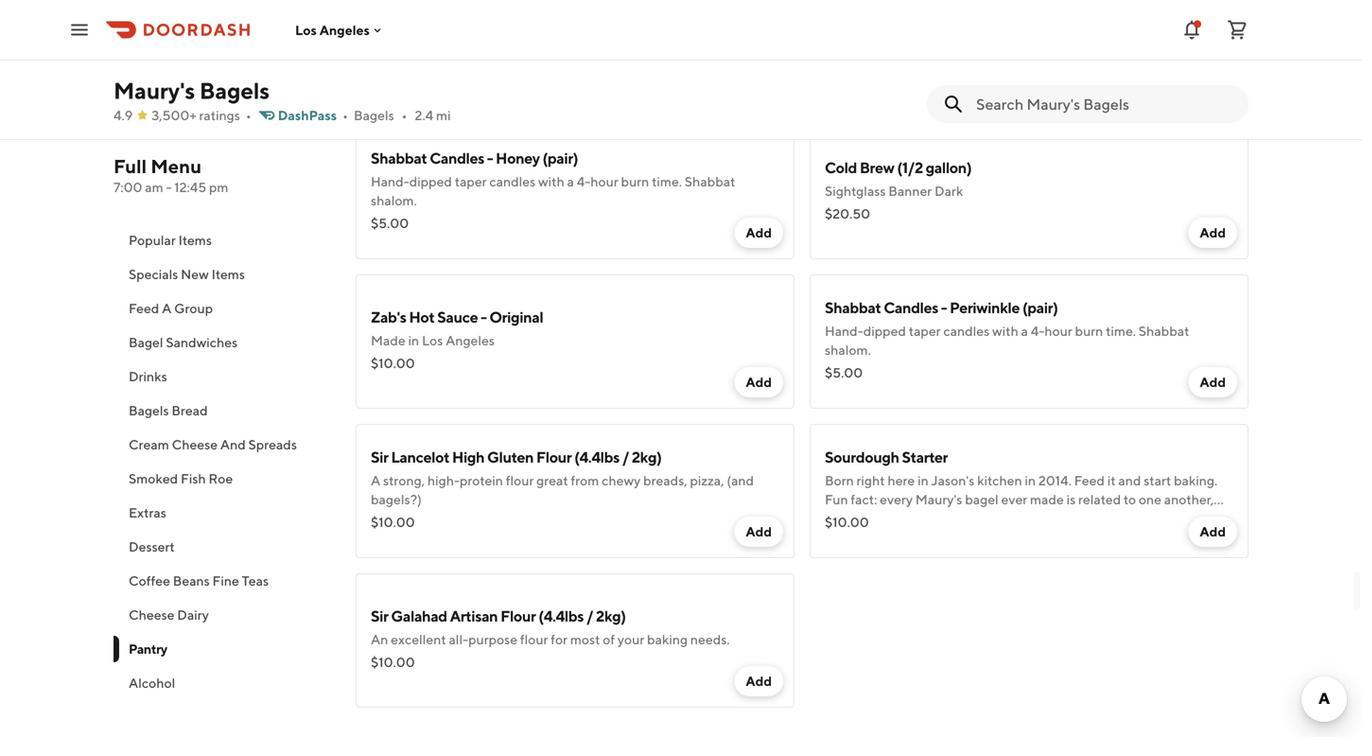 Task type: locate. For each thing, give the bounding box(es) containing it.
flour up purpose
[[501, 607, 536, 625]]

/ up chewy
[[622, 448, 629, 466]]

candles for honey
[[430, 149, 484, 167]]

1 vertical spatial time.
[[1106, 323, 1136, 339]]

- inside zab's hot sauce - original made in los angeles $10.00 add
[[481, 308, 487, 326]]

2kg) up breads,
[[632, 448, 662, 466]]

0 vertical spatial with
[[538, 174, 565, 189]]

cream cheese and spreads
[[129, 437, 297, 452]]

$5.00 for shabbat candles - periwinkle (pair)
[[825, 365, 863, 380]]

0 vertical spatial /
[[622, 448, 629, 466]]

time. inside 'shabbat candles - periwinkle (pair) hand-dipped taper candles with a 4-hour burn time. shabbat shalom. $5.00 add'
[[1106, 323, 1136, 339]]

add button for sir galahad artisan flour (4.4lbs / 2kg)
[[735, 666, 783, 696]]

angeles down sauce
[[446, 333, 495, 348]]

with inside 'shabbat candles - periwinkle (pair) hand-dipped taper candles with a 4-hour burn time. shabbat shalom. $5.00 add'
[[993, 323, 1019, 339]]

0 vertical spatial 2kg)
[[632, 448, 662, 466]]

1 horizontal spatial angeles
[[446, 333, 495, 348]]

0 horizontal spatial candles
[[490, 174, 536, 189]]

0 horizontal spatial (pair)
[[543, 149, 578, 167]]

1 vertical spatial bagels
[[354, 107, 394, 123]]

maury's inside sourdough starter born right here in jason's kitchen in 2014. feed it and start baking. fun fact: every maury's bagel ever made is related to one another, sharing the same genetic information.
[[916, 492, 963, 507]]

1 vertical spatial burn
[[1075, 323, 1103, 339]]

every
[[880, 492, 913, 507]]

cheese down coffee
[[129, 607, 175, 623]]

sir inside sir galahad artisan flour (4.4lbs / 2kg) an excellent all-purpose flour for most of your baking needs. $10.00 add
[[371, 607, 388, 625]]

1 horizontal spatial burn
[[1075, 323, 1103, 339]]

1 vertical spatial feed
[[1074, 473, 1105, 488]]

1 vertical spatial candles
[[944, 323, 990, 339]]

$5.00 inside 'shabbat candles - periwinkle (pair) hand-dipped taper candles with a 4-hour burn time. shabbat shalom. $5.00 add'
[[825, 365, 863, 380]]

it
[[1108, 473, 1116, 488]]

1 vertical spatial 2kg)
[[596, 607, 626, 625]]

- right sauce
[[481, 308, 487, 326]]

shalom. inside 'shabbat candles - periwinkle (pair) hand-dipped taper candles with a 4-hour burn time. shabbat shalom. $5.00 add'
[[825, 342, 871, 358]]

(pair) right honey
[[543, 149, 578, 167]]

cheese
[[172, 437, 218, 452], [129, 607, 175, 623]]

0 vertical spatial bagels
[[200, 77, 270, 104]]

0 vertical spatial flour
[[536, 448, 572, 466]]

santa rosa plum jam (7oz)
[[371, 18, 549, 36]]

dessert
[[129, 539, 175, 554]]

popular items
[[129, 232, 212, 248]]

candles
[[490, 174, 536, 189], [944, 323, 990, 339]]

burn for shabbat candles - honey (pair)
[[621, 174, 649, 189]]

time. inside shabbat candles - honey (pair) hand-dipped taper candles with a 4-hour burn time. shabbat shalom. $5.00 add
[[652, 174, 682, 189]]

1 vertical spatial a
[[1021, 323, 1028, 339]]

4.9
[[114, 107, 133, 123]]

pantry
[[129, 641, 167, 657]]

feed
[[129, 300, 159, 316], [1074, 473, 1105, 488]]

- inside 'shabbat candles - periwinkle (pair) hand-dipped taper candles with a 4-hour burn time. shabbat shalom. $5.00 add'
[[941, 299, 947, 316]]

dipped inside shabbat candles - honey (pair) hand-dipped taper candles with a 4-hour burn time. shabbat shalom. $5.00 add
[[409, 174, 452, 189]]

hand- inside shabbat candles - honey (pair) hand-dipped taper candles with a 4-hour burn time. shabbat shalom. $5.00 add
[[371, 174, 409, 189]]

0 vertical spatial items
[[178, 232, 212, 248]]

0 horizontal spatial $5.00
[[371, 215, 409, 231]]

1 vertical spatial maury's
[[916, 492, 963, 507]]

1 horizontal spatial los
[[422, 333, 443, 348]]

artisan
[[450, 607, 498, 625]]

hour inside shabbat candles - honey (pair) hand-dipped taper candles with a 4-hour burn time. shabbat shalom. $5.00 add
[[591, 174, 619, 189]]

candles inside 'shabbat candles - periwinkle (pair) hand-dipped taper candles with a 4-hour burn time. shabbat shalom. $5.00 add'
[[884, 299, 939, 316]]

menu
[[151, 155, 202, 177]]

0 horizontal spatial /
[[587, 607, 593, 625]]

taper
[[455, 174, 487, 189], [909, 323, 941, 339]]

bagels up ratings
[[200, 77, 270, 104]]

kitchen
[[977, 473, 1022, 488]]

bagels?)
[[371, 492, 422, 507]]

0 vertical spatial (pair)
[[543, 149, 578, 167]]

feed up bagel
[[129, 300, 159, 316]]

candles
[[430, 149, 484, 167], [884, 299, 939, 316]]

1 vertical spatial angeles
[[446, 333, 495, 348]]

needs.
[[691, 632, 730, 647]]

$10.00 inside the sir lancelot high gluten flour (4.4lbs / 2kg) a strong, high-protein flour great from chewy breads, pizza, (and bagels?) $10.00 add
[[371, 514, 415, 530]]

add inside sir galahad artisan flour (4.4lbs / 2kg) an excellent all-purpose flour for most of your baking needs. $10.00 add
[[746, 673, 772, 689]]

maury's up 'genetic' on the bottom
[[916, 492, 963, 507]]

0 horizontal spatial feed
[[129, 300, 159, 316]]

1 horizontal spatial time.
[[1106, 323, 1136, 339]]

alcohol
[[129, 675, 175, 691]]

0 vertical spatial hand-
[[371, 174, 409, 189]]

0 horizontal spatial time.
[[652, 174, 682, 189]]

- left honey
[[487, 149, 493, 167]]

maury's bagels
[[114, 77, 270, 104]]

bread
[[172, 403, 208, 418]]

0 horizontal spatial a
[[567, 174, 574, 189]]

shalom. inside shabbat candles - honey (pair) hand-dipped taper candles with a 4-hour burn time. shabbat shalom. $5.00 add
[[371, 193, 417, 208]]

1 horizontal spatial $5.00
[[825, 365, 863, 380]]

0 vertical spatial candles
[[430, 149, 484, 167]]

0 vertical spatial a
[[162, 300, 172, 316]]

(pair) inside 'shabbat candles - periwinkle (pair) hand-dipped taper candles with a 4-hour burn time. shabbat shalom. $5.00 add'
[[1023, 299, 1058, 316]]

in left "2014."
[[1025, 473, 1036, 488]]

Item Search search field
[[976, 94, 1234, 114]]

candles for periwinkle
[[884, 299, 939, 316]]

sir lancelot high gluten flour (4.4lbs / 2kg) a strong, high-protein flour great from chewy breads, pizza, (and bagels?) $10.00 add
[[371, 448, 772, 539]]

$20.50
[[825, 206, 871, 221]]

0 vertical spatial dipped
[[409, 174, 452, 189]]

0 horizontal spatial in
[[408, 333, 419, 348]]

a left the "group"
[[162, 300, 172, 316]]

los left santa
[[295, 22, 317, 38]]

1 horizontal spatial 4-
[[1031, 323, 1045, 339]]

periwinkle
[[950, 299, 1020, 316]]

dipped for shabbat candles - honey (pair)
[[409, 174, 452, 189]]

2 horizontal spatial bagels
[[354, 107, 394, 123]]

1 horizontal spatial with
[[993, 323, 1019, 339]]

maury's up 3,500+
[[114, 77, 195, 104]]

$10.00 down an
[[371, 654, 415, 670]]

(4.4lbs up from
[[574, 448, 620, 466]]

0 horizontal spatial taper
[[455, 174, 487, 189]]

1 horizontal spatial feed
[[1074, 473, 1105, 488]]

candles down 'periwinkle'
[[944, 323, 990, 339]]

lancelot
[[391, 448, 450, 466]]

(pair) inside shabbat candles - honey (pair) hand-dipped taper candles with a 4-hour burn time. shabbat shalom. $5.00 add
[[543, 149, 578, 167]]

a inside 'shabbat candles - periwinkle (pair) hand-dipped taper candles with a 4-hour burn time. shabbat shalom. $5.00 add'
[[1021, 323, 1028, 339]]

1 horizontal spatial /
[[622, 448, 629, 466]]

candles inside shabbat candles - honey (pair) hand-dipped taper candles with a 4-hour burn time. shabbat shalom. $5.00 add
[[490, 174, 536, 189]]

taper inside 'shabbat candles - periwinkle (pair) hand-dipped taper candles with a 4-hour burn time. shabbat shalom. $5.00 add'
[[909, 323, 941, 339]]

0 vertical spatial shalom.
[[371, 193, 417, 208]]

feed a group button
[[114, 291, 333, 325]]

7:00
[[114, 179, 142, 195]]

sir up an
[[371, 607, 388, 625]]

burn inside 'shabbat candles - periwinkle (pair) hand-dipped taper candles with a 4-hour burn time. shabbat shalom. $5.00 add'
[[1075, 323, 1103, 339]]

items inside button
[[212, 266, 245, 282]]

feed a group
[[129, 300, 213, 316]]

• left 2.4
[[402, 107, 407, 123]]

flour left for
[[520, 632, 548, 647]]

cold
[[825, 158, 857, 176]]

candles for honey
[[490, 174, 536, 189]]

- left 'periwinkle'
[[941, 299, 947, 316]]

1 horizontal spatial hand-
[[825, 323, 864, 339]]

$16.00
[[371, 47, 414, 62]]

feed up related at the bottom
[[1074, 473, 1105, 488]]

0 vertical spatial los
[[295, 22, 317, 38]]

(and
[[727, 473, 754, 488]]

/ inside the sir lancelot high gluten flour (4.4lbs / 2kg) a strong, high-protein flour great from chewy breads, pizza, (and bagels?) $10.00 add
[[622, 448, 629, 466]]

bagels
[[200, 77, 270, 104], [354, 107, 394, 123], [129, 403, 169, 418]]

1 vertical spatial flour
[[501, 607, 536, 625]]

purpose
[[468, 632, 518, 647]]

with down honey
[[538, 174, 565, 189]]

hour inside 'shabbat candles - periwinkle (pair) hand-dipped taper candles with a 4-hour burn time. shabbat shalom. $5.00 add'
[[1045, 323, 1073, 339]]

taper inside shabbat candles - honey (pair) hand-dipped taper candles with a 4-hour burn time. shabbat shalom. $5.00 add
[[455, 174, 487, 189]]

candles down mi
[[430, 149, 484, 167]]

flour
[[506, 473, 534, 488], [520, 632, 548, 647]]

santa rosa plum jam (7oz) image
[[660, 0, 795, 110]]

4- for shabbat candles - honey (pair)
[[577, 174, 591, 189]]

bagels left 2.4
[[354, 107, 394, 123]]

time.
[[652, 174, 682, 189], [1106, 323, 1136, 339]]

flour inside sir galahad artisan flour (4.4lbs / 2kg) an excellent all-purpose flour for most of your baking needs. $10.00 add
[[520, 632, 548, 647]]

$10.00
[[371, 355, 415, 371], [371, 514, 415, 530], [825, 514, 869, 530], [371, 654, 415, 670]]

most
[[570, 632, 600, 647]]

2 sir from the top
[[371, 607, 388, 625]]

los
[[295, 22, 317, 38], [422, 333, 443, 348]]

1 horizontal spatial taper
[[909, 323, 941, 339]]

1 vertical spatial hour
[[1045, 323, 1073, 339]]

1 vertical spatial hand-
[[825, 323, 864, 339]]

0 vertical spatial hour
[[591, 174, 619, 189]]

bagels for bagels bread
[[129, 403, 169, 418]]

angeles
[[320, 22, 370, 38], [446, 333, 495, 348]]

1 horizontal spatial hour
[[1045, 323, 1073, 339]]

0 vertical spatial time.
[[652, 174, 682, 189]]

protein
[[460, 473, 503, 488]]

1 horizontal spatial a
[[1021, 323, 1028, 339]]

smoked
[[129, 471, 178, 486]]

1 vertical spatial taper
[[909, 323, 941, 339]]

1 vertical spatial a
[[371, 473, 381, 488]]

1 vertical spatial candles
[[884, 299, 939, 316]]

bagel
[[965, 492, 999, 507]]

sir for sir lancelot high gluten flour (4.4lbs / 2kg)
[[371, 448, 388, 466]]

flour inside the sir lancelot high gluten flour (4.4lbs / 2kg) a strong, high-protein flour great from chewy breads, pizza, (and bagels?) $10.00 add
[[506, 473, 534, 488]]

1 vertical spatial with
[[993, 323, 1019, 339]]

$10.00 inside zab's hot sauce - original made in los angeles $10.00 add
[[371, 355, 415, 371]]

shalom.
[[371, 193, 417, 208], [825, 342, 871, 358]]

in
[[408, 333, 419, 348], [918, 473, 929, 488], [1025, 473, 1036, 488]]

(pair) right 'periwinkle'
[[1023, 299, 1058, 316]]

1 horizontal spatial dipped
[[864, 323, 906, 339]]

0 horizontal spatial a
[[162, 300, 172, 316]]

hand- for shabbat candles - periwinkle (pair)
[[825, 323, 864, 339]]

hand- inside 'shabbat candles - periwinkle (pair) hand-dipped taper candles with a 4-hour burn time. shabbat shalom. $5.00 add'
[[825, 323, 864, 339]]

bagels up cream
[[129, 403, 169, 418]]

1 horizontal spatial a
[[371, 473, 381, 488]]

0 horizontal spatial with
[[538, 174, 565, 189]]

ever
[[1001, 492, 1028, 507]]

bagels bread button
[[114, 394, 333, 428]]

bagel
[[129, 334, 163, 350]]

(4.4lbs up for
[[539, 607, 584, 625]]

0 vertical spatial flour
[[506, 473, 534, 488]]

• right dashpass
[[343, 107, 348, 123]]

1 vertical spatial dipped
[[864, 323, 906, 339]]

0 horizontal spatial hour
[[591, 174, 619, 189]]

with inside shabbat candles - honey (pair) hand-dipped taper candles with a 4-hour burn time. shabbat shalom. $5.00 add
[[538, 174, 565, 189]]

sir up strong,
[[371, 448, 388, 466]]

bagels inside button
[[129, 403, 169, 418]]

in inside zab's hot sauce - original made in los angeles $10.00 add
[[408, 333, 419, 348]]

2kg)
[[632, 448, 662, 466], [596, 607, 626, 625]]

0 vertical spatial $5.00
[[371, 215, 409, 231]]

0 vertical spatial maury's
[[114, 77, 195, 104]]

with down 'periwinkle'
[[993, 323, 1019, 339]]

/ up most
[[587, 607, 593, 625]]

1 horizontal spatial (pair)
[[1023, 299, 1058, 316]]

candles inside 'shabbat candles - periwinkle (pair) hand-dipped taper candles with a 4-hour burn time. shabbat shalom. $5.00 add'
[[944, 323, 990, 339]]

1 sir from the top
[[371, 448, 388, 466]]

0 horizontal spatial hand-
[[371, 174, 409, 189]]

items up new
[[178, 232, 212, 248]]

2 • from the left
[[343, 107, 348, 123]]

1 horizontal spatial shalom.
[[825, 342, 871, 358]]

1 horizontal spatial candles
[[944, 323, 990, 339]]

popular items button
[[114, 223, 333, 257]]

$5.00 inside shabbat candles - honey (pair) hand-dipped taper candles with a 4-hour burn time. shabbat shalom. $5.00 add
[[371, 215, 409, 231]]

add inside cold brew (1/2 gallon) sightglass banner dark $20.50 add
[[1200, 225, 1226, 240]]

teas
[[242, 573, 269, 588]]

items
[[178, 232, 212, 248], [212, 266, 245, 282]]

a inside shabbat candles - honey (pair) hand-dipped taper candles with a 4-hour burn time. shabbat shalom. $5.00 add
[[567, 174, 574, 189]]

2kg) up of
[[596, 607, 626, 625]]

0 vertical spatial sir
[[371, 448, 388, 466]]

$5.00
[[371, 215, 409, 231], [825, 365, 863, 380]]

drinks button
[[114, 360, 333, 394]]

0 vertical spatial (4.4lbs
[[574, 448, 620, 466]]

$5.00 up zab's
[[371, 215, 409, 231]]

$10.00 down bagels?)
[[371, 514, 415, 530]]

flour inside the sir lancelot high gluten flour (4.4lbs / 2kg) a strong, high-protein flour great from chewy breads, pizza, (and bagels?) $10.00 add
[[536, 448, 572, 466]]

0 horizontal spatial los
[[295, 22, 317, 38]]

0 vertical spatial a
[[567, 174, 574, 189]]

1 vertical spatial shalom.
[[825, 342, 871, 358]]

0 horizontal spatial 2kg)
[[596, 607, 626, 625]]

full
[[114, 155, 147, 177]]

dipped inside 'shabbat candles - periwinkle (pair) hand-dipped taper candles with a 4-hour burn time. shabbat shalom. $5.00 add'
[[864, 323, 906, 339]]

• right ratings
[[246, 107, 251, 123]]

4- for shabbat candles - periwinkle (pair)
[[1031, 323, 1045, 339]]

0 horizontal spatial maury's
[[114, 77, 195, 104]]

burn inside shabbat candles - honey (pair) hand-dipped taper candles with a 4-hour burn time. shabbat shalom. $5.00 add
[[621, 174, 649, 189]]

2 horizontal spatial •
[[402, 107, 407, 123]]

/ inside sir galahad artisan flour (4.4lbs / 2kg) an excellent all-purpose flour for most of your baking needs. $10.00 add
[[587, 607, 593, 625]]

candles down honey
[[490, 174, 536, 189]]

0 vertical spatial feed
[[129, 300, 159, 316]]

0 horizontal spatial •
[[246, 107, 251, 123]]

of
[[603, 632, 615, 647]]

add button
[[1189, 68, 1238, 98], [735, 218, 783, 248], [1189, 218, 1238, 248], [735, 367, 783, 397], [1189, 367, 1238, 397], [735, 517, 783, 547], [1189, 517, 1238, 547], [735, 666, 783, 696]]

• for bagels • 2.4 mi
[[402, 107, 407, 123]]

flour up great
[[536, 448, 572, 466]]

0 vertical spatial 4-
[[577, 174, 591, 189]]

0 horizontal spatial candles
[[430, 149, 484, 167]]

0 horizontal spatial bagels
[[129, 403, 169, 418]]

- inside shabbat candles - honey (pair) hand-dipped taper candles with a 4-hour burn time. shabbat shalom. $5.00 add
[[487, 149, 493, 167]]

in right here
[[918, 473, 929, 488]]

galahad
[[391, 607, 447, 625]]

0 horizontal spatial angeles
[[320, 22, 370, 38]]

candles inside shabbat candles - honey (pair) hand-dipped taper candles with a 4-hour burn time. shabbat shalom. $5.00 add
[[430, 149, 484, 167]]

3 • from the left
[[402, 107, 407, 123]]

an
[[371, 632, 388, 647]]

2 vertical spatial bagels
[[129, 403, 169, 418]]

coffee beans fine teas button
[[114, 564, 333, 598]]

fun
[[825, 492, 848, 507]]

high
[[452, 448, 485, 466]]

2kg) inside the sir lancelot high gluten flour (4.4lbs / 2kg) a strong, high-protein flour great from chewy breads, pizza, (and bagels?) $10.00 add
[[632, 448, 662, 466]]

4- inside shabbat candles - honey (pair) hand-dipped taper candles with a 4-hour burn time. shabbat shalom. $5.00 add
[[577, 174, 591, 189]]

and
[[1119, 473, 1141, 488]]

0 horizontal spatial 4-
[[577, 174, 591, 189]]

to
[[1124, 492, 1136, 507]]

los down hot
[[422, 333, 443, 348]]

flour down gluten on the left bottom
[[506, 473, 534, 488]]

0 horizontal spatial burn
[[621, 174, 649, 189]]

strong,
[[383, 473, 425, 488]]

add inside 'shabbat candles - periwinkle (pair) hand-dipped taper candles with a 4-hour burn time. shabbat shalom. $5.00 add'
[[1200, 374, 1226, 390]]

1 vertical spatial (pair)
[[1023, 299, 1058, 316]]

cheese dairy button
[[114, 598, 333, 632]]

sir inside the sir lancelot high gluten flour (4.4lbs / 2kg) a strong, high-protein flour great from chewy breads, pizza, (and bagels?) $10.00 add
[[371, 448, 388, 466]]

pm
[[209, 179, 228, 195]]

sightglass
[[825, 183, 886, 199]]

specials
[[129, 266, 178, 282]]

in down hot
[[408, 333, 419, 348]]

- right am
[[166, 179, 172, 195]]

(pair)
[[543, 149, 578, 167], [1023, 299, 1058, 316]]

hand-
[[371, 174, 409, 189], [825, 323, 864, 339]]

1 horizontal spatial bagels
[[200, 77, 270, 104]]

(pair) for shabbat candles - honey (pair)
[[543, 149, 578, 167]]

items right new
[[212, 266, 245, 282]]

los angeles
[[295, 22, 370, 38]]

4- inside 'shabbat candles - periwinkle (pair) hand-dipped taper candles with a 4-hour burn time. shabbat shalom. $5.00 add'
[[1031, 323, 1045, 339]]

1 vertical spatial (4.4lbs
[[539, 607, 584, 625]]

hour
[[591, 174, 619, 189], [1045, 323, 1073, 339]]

1 vertical spatial $5.00
[[825, 365, 863, 380]]

$5.00 up sourdough
[[825, 365, 863, 380]]

candles left 'periwinkle'
[[884, 299, 939, 316]]

same
[[894, 510, 926, 526]]

0 vertical spatial burn
[[621, 174, 649, 189]]

1 vertical spatial cheese
[[129, 607, 175, 623]]

1 horizontal spatial candles
[[884, 299, 939, 316]]

breads,
[[643, 473, 688, 488]]

a up bagels?)
[[371, 473, 381, 488]]

born
[[825, 473, 854, 488]]

0 vertical spatial taper
[[455, 174, 487, 189]]

specials new items
[[129, 266, 245, 282]]

1 horizontal spatial 2kg)
[[632, 448, 662, 466]]

(pair) for shabbat candles - periwinkle (pair)
[[1023, 299, 1058, 316]]

1 vertical spatial items
[[212, 266, 245, 282]]

0 vertical spatial candles
[[490, 174, 536, 189]]

cheese up fish
[[172, 437, 218, 452]]

0 horizontal spatial shalom.
[[371, 193, 417, 208]]

2014.
[[1039, 473, 1072, 488]]

$10.00 down made
[[371, 355, 415, 371]]

angeles left santa
[[320, 22, 370, 38]]

genetic
[[929, 510, 974, 526]]



Task type: vqa. For each thing, say whether or not it's contained in the screenshot.


Task type: describe. For each thing, give the bounding box(es) containing it.
beans
[[173, 573, 210, 588]]

los inside zab's hot sauce - original made in los angeles $10.00 add
[[422, 333, 443, 348]]

with for honey
[[538, 174, 565, 189]]

sharing
[[825, 510, 869, 526]]

dipped for shabbat candles - periwinkle (pair)
[[864, 323, 906, 339]]

bagels • 2.4 mi
[[354, 107, 451, 123]]

add button for sourdough starter
[[1189, 517, 1238, 547]]

hour for shabbat candles - periwinkle (pair)
[[1045, 323, 1073, 339]]

jam
[[485, 18, 513, 36]]

add button for cold brew (1/2 gallon)
[[1189, 218, 1238, 248]]

burn for shabbat candles - periwinkle (pair)
[[1075, 323, 1103, 339]]

(1/2
[[897, 158, 923, 176]]

mi
[[436, 107, 451, 123]]

a inside button
[[162, 300, 172, 316]]

shalom. for shabbat candles - periwinkle (pair)
[[825, 342, 871, 358]]

pizza,
[[690, 473, 724, 488]]

candles for periwinkle
[[944, 323, 990, 339]]

feed inside button
[[129, 300, 159, 316]]

a for honey
[[567, 174, 574, 189]]

gluten
[[487, 448, 534, 466]]

- inside full menu 7:00 am - 12:45 pm
[[166, 179, 172, 195]]

zab's
[[371, 308, 406, 326]]

roe
[[209, 471, 233, 486]]

bagels for bagels • 2.4 mi
[[354, 107, 394, 123]]

bagels bread
[[129, 403, 208, 418]]

from
[[571, 473, 599, 488]]

and
[[220, 437, 246, 452]]

am
[[145, 179, 163, 195]]

chewy
[[602, 473, 641, 488]]

hand- for shabbat candles - honey (pair)
[[371, 174, 409, 189]]

(4.4lbs inside the sir lancelot high gluten flour (4.4lbs / 2kg) a strong, high-protein flour great from chewy breads, pizza, (and bagels?) $10.00 add
[[574, 448, 620, 466]]

add button for shabbat candles - honey (pair)
[[735, 218, 783, 248]]

baking.
[[1174, 473, 1218, 488]]

with for periwinkle
[[993, 323, 1019, 339]]

smoked fish roe
[[129, 471, 233, 486]]

1 • from the left
[[246, 107, 251, 123]]

feed inside sourdough starter born right here in jason's kitchen in 2014. feed it and start baking. fun fact: every maury's bagel ever made is related to one another, sharing the same genetic information.
[[1074, 473, 1105, 488]]

zab's hot sauce - original made in los angeles $10.00 add
[[371, 308, 772, 390]]

time. for shabbat candles - periwinkle (pair)
[[1106, 323, 1136, 339]]

(4.4lbs inside sir galahad artisan flour (4.4lbs / 2kg) an excellent all-purpose flour for most of your baking needs. $10.00 add
[[539, 607, 584, 625]]

drinks
[[129, 369, 167, 384]]

$5.00 for shabbat candles - honey (pair)
[[371, 215, 409, 231]]

made
[[371, 333, 406, 348]]

open menu image
[[68, 18, 91, 41]]

cold brew (1/2 gallon) sightglass banner dark $20.50 add
[[825, 158, 1226, 240]]

extras
[[129, 505, 166, 520]]

2kg) inside sir galahad artisan flour (4.4lbs / 2kg) an excellent all-purpose flour for most of your baking needs. $10.00 add
[[596, 607, 626, 625]]

jason's
[[931, 473, 975, 488]]

cream
[[129, 437, 169, 452]]

add inside shabbat candles - honey (pair) hand-dipped taper candles with a 4-hour burn time. shabbat shalom. $5.00 add
[[746, 225, 772, 240]]

taper for periwinkle
[[909, 323, 941, 339]]

sir galahad artisan flour (4.4lbs / 2kg) an excellent all-purpose flour for most of your baking needs. $10.00 add
[[371, 607, 772, 689]]

• for dashpass •
[[343, 107, 348, 123]]

$10.00 inside sir galahad artisan flour (4.4lbs / 2kg) an excellent all-purpose flour for most of your baking needs. $10.00 add
[[371, 654, 415, 670]]

group
[[174, 300, 213, 316]]

hot
[[409, 308, 435, 326]]

baking
[[647, 632, 688, 647]]

excellent
[[391, 632, 446, 647]]

add inside the sir lancelot high gluten flour (4.4lbs / 2kg) a strong, high-protein flour great from chewy breads, pizza, (and bagels?) $10.00 add
[[746, 524, 772, 539]]

fish
[[181, 471, 206, 486]]

taper for honey
[[455, 174, 487, 189]]

0 vertical spatial cheese
[[172, 437, 218, 452]]

one
[[1139, 492, 1162, 507]]

here
[[888, 473, 915, 488]]

a inside the sir lancelot high gluten flour (4.4lbs / 2kg) a strong, high-protein flour great from chewy breads, pizza, (and bagels?) $10.00 add
[[371, 473, 381, 488]]

items inside button
[[178, 232, 212, 248]]

sauce
[[437, 308, 478, 326]]

fine
[[212, 573, 239, 588]]

hour for shabbat candles - honey (pair)
[[591, 174, 619, 189]]

santa
[[371, 18, 409, 36]]

banner
[[889, 183, 932, 199]]

shabbat candles - periwinkle (pair) hand-dipped taper candles with a 4-hour burn time. shabbat shalom. $5.00 add
[[825, 299, 1226, 390]]

angeles inside zab's hot sauce - original made in los angeles $10.00 add
[[446, 333, 495, 348]]

dessert button
[[114, 530, 333, 564]]

a for periwinkle
[[1021, 323, 1028, 339]]

flour inside sir galahad artisan flour (4.4lbs / 2kg) an excellent all-purpose flour for most of your baking needs. $10.00 add
[[501, 607, 536, 625]]

starter
[[902, 448, 948, 466]]

high-
[[428, 473, 460, 488]]

original
[[489, 308, 543, 326]]

the
[[872, 510, 892, 526]]

rosa
[[412, 18, 445, 36]]

2 horizontal spatial in
[[1025, 473, 1036, 488]]

for
[[551, 632, 568, 647]]

popular
[[129, 232, 176, 248]]

time. for shabbat candles - honey (pair)
[[652, 174, 682, 189]]

add button for zab's hot sauce - original
[[735, 367, 783, 397]]

extras button
[[114, 496, 333, 530]]

3,500+
[[152, 107, 197, 123]]

3,500+ ratings •
[[152, 107, 251, 123]]

notification bell image
[[1181, 18, 1203, 41]]

0 items, open order cart image
[[1226, 18, 1249, 41]]

sourdough starter born right here in jason's kitchen in 2014. feed it and start baking. fun fact: every maury's bagel ever made is related to one another, sharing the same genetic information.
[[825, 448, 1218, 526]]

dashpass •
[[278, 107, 348, 123]]

1 horizontal spatial in
[[918, 473, 929, 488]]

ratings
[[199, 107, 240, 123]]

los angeles button
[[295, 22, 385, 38]]

0 vertical spatial angeles
[[320, 22, 370, 38]]

add button for sir lancelot high gluten flour (4.4lbs / 2kg)
[[735, 517, 783, 547]]

coffee beans fine teas
[[129, 573, 269, 588]]

new
[[181, 266, 209, 282]]

all-
[[449, 632, 468, 647]]

sir for sir galahad artisan flour (4.4lbs / 2kg)
[[371, 607, 388, 625]]

great
[[537, 473, 568, 488]]

dark
[[935, 183, 963, 199]]

$10.00 down the fun
[[825, 514, 869, 530]]

honey
[[496, 149, 540, 167]]

full menu 7:00 am - 12:45 pm
[[114, 155, 228, 195]]

cream cheese and spreads button
[[114, 428, 333, 462]]

shalom. for shabbat candles - honey (pair)
[[371, 193, 417, 208]]

alcohol button
[[114, 666, 333, 700]]

dashpass
[[278, 107, 337, 123]]

fact:
[[851, 492, 877, 507]]

sourdough
[[825, 448, 899, 466]]

$8.00
[[825, 47, 863, 62]]

add inside zab's hot sauce - original made in los angeles $10.00 add
[[746, 374, 772, 390]]

related
[[1079, 492, 1121, 507]]

shabbat candles - honey (pair) hand-dipped taper candles with a 4-hour burn time. shabbat shalom. $5.00 add
[[371, 149, 772, 240]]

coffee
[[129, 573, 170, 588]]

add button for shabbat candles - periwinkle (pair)
[[1189, 367, 1238, 397]]



